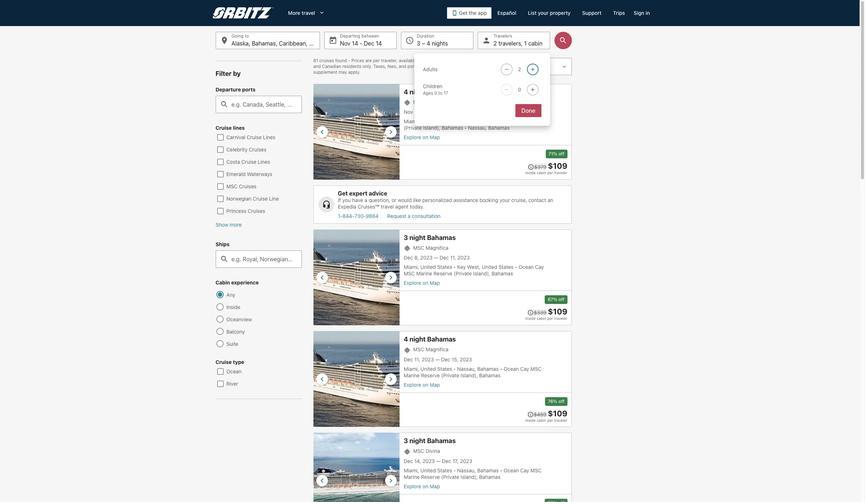 Task type: vqa. For each thing, say whether or not it's contained in the screenshot.


Task type: locate. For each thing, give the bounding box(es) containing it.
filter by
[[216, 70, 241, 77]]

0 horizontal spatial 11,
[[415, 357, 420, 363]]

(private down 15,
[[441, 373, 459, 379]]

miami, inside dec 8, 2023 — dec 11, 2023 miami, united states • key west, united states • ocean cay msc marine reserve (private island), bahamas explore on map
[[404, 265, 419, 271]]

— down divina
[[436, 459, 441, 465]]

1 vertical spatial inside cabin per traveler
[[526, 317, 568, 321]]

states down 15,
[[437, 366, 452, 372]]

show next image image for dec 14, 2023 — dec 17, 2023 miami, united states • nassau, bahamas • ocean cay msc marine reserve (private island), bahamas explore on map
[[387, 477, 395, 486]]

lines up waterways
[[258, 159, 270, 165]]

4 night bahamas for 27,
[[404, 88, 456, 96]]

per down 76%
[[547, 419, 553, 423]]

ocean inside dec 14, 2023 — dec 17, 2023 miami, united states • nassau, bahamas • ocean cay msc marine reserve (private island), bahamas explore on map
[[504, 468, 519, 474]]

nov 14 - dec 14
[[340, 40, 382, 47]]

1-844-730-9884 link
[[338, 213, 379, 220]]

1 night from the top
[[410, 88, 426, 96]]

2 vertical spatial traveler
[[554, 419, 568, 423]]

— left 1,
[[436, 109, 441, 115]]

states
[[437, 119, 452, 125], [437, 265, 452, 271], [499, 265, 514, 271], [437, 366, 452, 372], [437, 468, 452, 474]]

cabin for dec 8, 2023 — dec 11, 2023 miami, united states • key west, united states • ocean cay msc marine reserve (private island), bahamas explore on map
[[537, 317, 546, 321]]

nassau, for 3 night bahamas
[[457, 468, 476, 474]]

1 small image from the top
[[528, 164, 534, 171]]

cay inside nov 27, 2023 — dec 1, 2023 miami, united states • ocean cay msc marine reserve (private island), bahamas • nassau, bahamas explore on map
[[474, 119, 483, 125]]

agent
[[395, 204, 409, 210]]

1 horizontal spatial your
[[538, 10, 549, 16]]

on for 11,
[[423, 382, 429, 388]]

— right 8,
[[434, 255, 438, 261]]

your left cruise,
[[500, 197, 510, 204]]

4 night bahamas for 11,
[[404, 336, 456, 344]]

0 vertical spatial msc magnifica
[[413, 99, 449, 105]]

island), inside dec 11, 2023 — dec 15, 2023 miami, united states • nassau, bahamas • ocean cay msc marine reserve (private island), bahamas explore on map
[[461, 373, 478, 379]]

2 msc magnifica image from the top
[[313, 230, 400, 326]]

2023 right 8,
[[420, 255, 433, 261]]

0 horizontal spatial nov
[[340, 40, 351, 47]]

cruise up celebrity cruises
[[247, 134, 262, 141]]

cay inside dec 14, 2023 — dec 17, 2023 miami, united states • nassau, bahamas • ocean cay msc marine reserve (private island), bahamas explore on map
[[520, 468, 529, 474]]

show more
[[216, 222, 242, 228]]

your inside get expert advice if you have a question, or would like personalized assistance booking your cruise, contact an expedia cruises™ travel agent today.
[[500, 197, 510, 204]]

0 vertical spatial small image
[[528, 164, 534, 171]]

last
[[431, 58, 439, 63]]

cruise type
[[216, 360, 244, 366]]

msc inside dec 8, 2023 — dec 11, 2023 miami, united states • key west, united states • ocean cay msc marine reserve (private island), bahamas explore on map
[[404, 271, 415, 277]]

your right list
[[538, 10, 549, 16]]

msc cruises usa image
[[404, 100, 413, 106], [404, 246, 413, 252], [404, 348, 413, 354]]

states inside nov 27, 2023 — dec 1, 2023 miami, united states • ocean cay msc marine reserve (private island), bahamas • nassau, bahamas explore on map
[[437, 119, 452, 125]]

cruise for norwegian
[[253, 196, 268, 202]]

1 vertical spatial travel
[[381, 204, 394, 210]]

1 vertical spatial inside
[[526, 317, 536, 321]]

united inside dec 11, 2023 — dec 15, 2023 miami, united states • nassau, bahamas • ocean cay msc marine reserve (private island), bahamas explore on map
[[421, 366, 436, 372]]

reserve inside dec 11, 2023 — dec 15, 2023 miami, united states • nassau, bahamas • ocean cay msc marine reserve (private island), bahamas explore on map
[[421, 373, 440, 379]]

0 vertical spatial magnifica
[[426, 99, 449, 105]]

1 vertical spatial off
[[559, 297, 565, 303]]

2 vertical spatial nassau,
[[457, 468, 476, 474]]

0 horizontal spatial -
[[348, 58, 350, 63]]

2 show previous image image from the top
[[318, 274, 326, 282]]

spotlight icon image
[[322, 201, 331, 209]]

lines
[[263, 134, 276, 141], [258, 159, 270, 165]]

$109 for $459
[[548, 409, 568, 419]]

leading image
[[452, 10, 458, 16]]

0 vertical spatial off
[[559, 151, 565, 157]]

cruise,
[[512, 197, 527, 204]]

2023 up key
[[458, 255, 470, 261]]

show next image image for dec 8, 2023 — dec 11, 2023 miami, united states • key west, united states • ocean cay msc marine reserve (private island), bahamas explore on map
[[387, 274, 395, 282]]

travel down or
[[381, 204, 394, 210]]

3 night from the top
[[410, 336, 426, 344]]

2 show next image image from the top
[[387, 274, 395, 282]]

1 vertical spatial nov
[[404, 109, 413, 115]]

per up taxes,
[[373, 58, 380, 63]]

3 msc magnifica image from the top
[[313, 332, 400, 428]]

1 vertical spatial 4 night bahamas
[[404, 336, 456, 344]]

west,
[[467, 265, 481, 271]]

get for expert
[[338, 191, 348, 197]]

0 vertical spatial msc cruises usa image
[[404, 100, 413, 106]]

request a consultation link
[[387, 213, 441, 220]]

msc inside dec 14, 2023 — dec 17, 2023 miami, united states • nassau, bahamas • ocean cay msc marine reserve (private island), bahamas explore on map
[[531, 468, 542, 474]]

list
[[338, 213, 568, 220]]

2 vertical spatial inside cabin per traveler
[[526, 419, 568, 423]]

an
[[548, 197, 553, 204]]

explore on map button down 15,
[[404, 382, 547, 389]]

explore on map button down 1,
[[404, 134, 547, 141]]

1 magnifica from the top
[[426, 99, 449, 105]]

1 map from the top
[[430, 134, 440, 141]]

0 horizontal spatial 14
[[352, 40, 358, 47]]

small image for 4 night bahamas
[[528, 164, 534, 171]]

inside down small image
[[526, 419, 536, 423]]

explore on map button down west,
[[404, 280, 547, 287]]

3 for msc divina
[[404, 438, 408, 446]]

1 vertical spatial small image
[[528, 310, 534, 317]]

1 3 night bahamas from the top
[[404, 234, 456, 242]]

1 msc cruises usa image from the top
[[404, 100, 413, 106]]

miami, for 14,
[[404, 468, 419, 474]]

$109 down 71% off
[[548, 162, 568, 171]]

off for $459
[[559, 399, 565, 405]]

1 explore on map button from the top
[[404, 134, 547, 141]]

alaska, bahamas, caribbean, europe, mexico button
[[216, 32, 350, 49]]

msc inside dec 11, 2023 — dec 15, 2023 miami, united states • nassau, bahamas • ocean cay msc marine reserve (private island), bahamas explore on map
[[531, 366, 542, 372]]

explore inside dec 11, 2023 — dec 15, 2023 miami, united states • nassau, bahamas • ocean cay msc marine reserve (private island), bahamas explore on map
[[404, 382, 421, 388]]

map inside dec 14, 2023 — dec 17, 2023 miami, united states • nassau, bahamas • ocean cay msc marine reserve (private island), bahamas explore on map
[[430, 484, 440, 490]]

cabin down $459
[[537, 419, 546, 423]]

get the app
[[459, 10, 487, 16]]

1 horizontal spatial a
[[408, 213, 411, 220]]

states left key
[[437, 265, 452, 271]]

0 vertical spatial -
[[360, 40, 362, 47]]

dec 14, 2023 — dec 17, 2023 miami, united states • nassau, bahamas • ocean cay msc marine reserve (private island), bahamas explore on map
[[404, 459, 542, 490]]

2 inside cabin per traveler from the top
[[526, 317, 568, 321]]

1 msc magnifica from the top
[[413, 99, 449, 105]]

(private down 27,
[[404, 125, 422, 131]]

2 explore on map button from the top
[[404, 280, 547, 287]]

2023 right 15,
[[460, 357, 472, 363]]

4 show next image image from the top
[[387, 477, 395, 486]]

on inside nov 27, 2023 — dec 1, 2023 miami, united states • ocean cay msc marine reserve (private island), bahamas • nassau, bahamas explore on map
[[423, 134, 429, 141]]

1 vertical spatial cruises
[[239, 184, 257, 190]]

cabin down $379
[[537, 171, 546, 175]]

81 cruises found - prices are per traveler, available within last 24 hours and valid for us and canadian residents only. taxes, fees, and port expenses not included. fuel supplement may apply.
[[313, 58, 492, 75]]

on inside dec 8, 2023 — dec 11, 2023 miami, united states • key west, united states • ocean cay msc marine reserve (private island), bahamas explore on map
[[423, 280, 429, 287]]

- inside 81 cruises found - prices are per traveler, available within last 24 hours and valid for us and canadian residents only. taxes, fees, and port expenses not included. fuel supplement may apply.
[[348, 58, 350, 63]]

1 explore from the top
[[404, 134, 421, 141]]

show
[[216, 222, 228, 228]]

0 vertical spatial your
[[538, 10, 549, 16]]

3 night bahamas down consultation
[[404, 234, 456, 242]]

— inside dec 11, 2023 — dec 15, 2023 miami, united states • nassau, bahamas • ocean cay msc marine reserve (private island), bahamas explore on map
[[436, 357, 440, 363]]

children
[[423, 83, 443, 89]]

msc cruises usa image for nov 27, 2023 — dec 1, 2023
[[404, 100, 413, 106]]

inside for $339
[[526, 317, 536, 321]]

show next image image for nov 27, 2023 — dec 1, 2023 miami, united states • ocean cay msc marine reserve (private island), bahamas • nassau, bahamas explore on map
[[387, 128, 395, 136]]

0 vertical spatial 4
[[427, 40, 430, 47]]

nov for nov 27, 2023 — dec 1, 2023 miami, united states • ocean cay msc marine reserve (private island), bahamas • nassau, bahamas explore on map
[[404, 109, 413, 115]]

map for 27,
[[430, 134, 440, 141]]

2 map from the top
[[430, 280, 440, 287]]

hours
[[447, 58, 458, 63]]

msc magnifica image for miami, united states • key west, united states • ocean cay msc marine reserve (private island), bahamas
[[313, 230, 400, 326]]

1 miami, from the top
[[404, 119, 419, 125]]

2 vertical spatial cruises
[[248, 208, 265, 214]]

2 magnifica from the top
[[426, 245, 449, 251]]

nov inside nov 27, 2023 — dec 1, 2023 miami, united states • ocean cay msc marine reserve (private island), bahamas • nassau, bahamas explore on map
[[404, 109, 413, 115]]

by
[[233, 70, 241, 77]]

2 vertical spatial msc magnifica image
[[313, 332, 400, 428]]

miami, inside dec 11, 2023 — dec 15, 2023 miami, united states • nassau, bahamas • ocean cay msc marine reserve (private island), bahamas explore on map
[[404, 366, 419, 372]]

states down divina
[[437, 468, 452, 474]]

1 horizontal spatial nov
[[404, 109, 413, 115]]

off right 76%
[[559, 399, 565, 405]]

show next image image
[[387, 128, 395, 136], [387, 274, 395, 282], [387, 375, 395, 384], [387, 477, 395, 486]]

cabin
[[529, 40, 543, 47], [537, 171, 546, 175], [537, 317, 546, 321], [537, 419, 546, 423]]

2 night from the top
[[410, 234, 426, 242]]

magnifica for 15,
[[426, 347, 449, 353]]

1 vertical spatial get
[[338, 191, 348, 197]]

marine inside dec 8, 2023 — dec 11, 2023 miami, united states • key west, united states • ocean cay msc marine reserve (private island), bahamas explore on map
[[416, 271, 432, 277]]

1 vertical spatial lines
[[258, 159, 270, 165]]

2 vertical spatial magnifica
[[426, 347, 449, 353]]

1 vertical spatial a
[[408, 213, 411, 220]]

— inside dec 8, 2023 — dec 11, 2023 miami, united states • key west, united states • ocean cay msc marine reserve (private island), bahamas explore on map
[[434, 255, 438, 261]]

0 vertical spatial get
[[459, 10, 468, 16]]

map for 11,
[[430, 382, 440, 388]]

3 off from the top
[[559, 399, 565, 405]]

3 night bahamas up divina
[[404, 438, 456, 446]]

filter
[[216, 70, 232, 77]]

show previous image image for dec 8, 2023 — dec 11, 2023 miami, united states • key west, united states • ocean cay msc marine reserve (private island), bahamas explore on map
[[318, 274, 326, 282]]

2 off from the top
[[559, 297, 565, 303]]

27,
[[415, 109, 421, 115]]

states for 1,
[[437, 119, 452, 125]]

experience
[[231, 280, 259, 286]]

1 horizontal spatial 14
[[376, 40, 382, 47]]

and down available
[[399, 64, 406, 69]]

3 explore on map button from the top
[[404, 382, 547, 389]]

0 vertical spatial msc magnifica image
[[313, 84, 400, 180]]

cruises™
[[358, 204, 380, 210]]

night for 14,
[[410, 438, 426, 446]]

orbitz logo image
[[213, 7, 274, 19]]

3 magnifica from the top
[[426, 347, 449, 353]]

off
[[559, 151, 565, 157], [559, 297, 565, 303], [559, 399, 565, 405]]

cay inside dec 11, 2023 — dec 15, 2023 miami, united states • nassau, bahamas • ocean cay msc marine reserve (private island), bahamas explore on map
[[520, 366, 529, 372]]

1 vertical spatial 4
[[404, 88, 408, 96]]

3 miami, from the top
[[404, 366, 419, 372]]

1,
[[453, 109, 456, 115]]

cruise for carnival
[[247, 134, 262, 141]]

1 inside cabin per traveler from the top
[[526, 171, 568, 175]]

3 show next image image from the top
[[387, 375, 395, 384]]

0 vertical spatial 3 night bahamas
[[404, 234, 456, 242]]

2 vertical spatial msc cruises usa image
[[404, 348, 413, 354]]

increase the number of adults image
[[529, 67, 537, 72]]

miami, for 27,
[[404, 119, 419, 125]]

1 horizontal spatial -
[[360, 40, 362, 47]]

3 traveler from the top
[[554, 419, 568, 423]]

2 3 night bahamas from the top
[[404, 438, 456, 446]]

nov up found on the left of the page
[[340, 40, 351, 47]]

3 msc cruises usa image from the top
[[404, 348, 413, 354]]

show more button
[[216, 222, 302, 228]]

3 map from the top
[[430, 382, 440, 388]]

— left 15,
[[436, 357, 440, 363]]

personalized
[[422, 197, 452, 204]]

0 vertical spatial inside
[[526, 171, 536, 175]]

2 vertical spatial $109
[[548, 409, 568, 419]]

0 vertical spatial 4 night bahamas
[[404, 88, 456, 96]]

msc magnifica image
[[313, 84, 400, 180], [313, 230, 400, 326], [313, 332, 400, 428]]

14 up traveler, on the top
[[376, 40, 382, 47]]

supplement
[[313, 70, 337, 75]]

(private
[[404, 125, 422, 131], [454, 271, 472, 277], [441, 373, 459, 379], [441, 475, 459, 481]]

3 $109 from the top
[[548, 409, 568, 419]]

europe,
[[309, 40, 329, 47]]

3 on from the top
[[423, 382, 429, 388]]

3 inside cabin per traveler from the top
[[526, 419, 568, 423]]

ports
[[242, 87, 256, 93]]

- inside button
[[360, 40, 362, 47]]

show previous image image
[[318, 128, 326, 136], [318, 274, 326, 282], [318, 375, 326, 384], [318, 477, 326, 486]]

msc cruises usa image for dec 8, 2023 — dec 11, 2023
[[404, 246, 413, 252]]

celebrity cruises
[[227, 147, 267, 153]]

and up the fuel
[[459, 58, 467, 63]]

bahamas
[[427, 88, 456, 96], [442, 125, 463, 131], [488, 125, 510, 131], [427, 234, 456, 242], [492, 271, 513, 277], [427, 336, 456, 344], [477, 366, 499, 372], [479, 373, 501, 379], [427, 438, 456, 446], [477, 468, 499, 474], [479, 475, 501, 481]]

property
[[550, 10, 571, 16]]

reserve inside nov 27, 2023 — dec 1, 2023 miami, united states • ocean cay msc marine reserve (private island), bahamas • nassau, bahamas explore on map
[[514, 119, 533, 125]]

msc magnifica for 27,
[[413, 99, 449, 105]]

inside down $339 button
[[526, 317, 536, 321]]

miami, inside nov 27, 2023 — dec 1, 2023 miami, united states • ocean cay msc marine reserve (private island), bahamas • nassau, bahamas explore on map
[[404, 119, 419, 125]]

explore inside dec 14, 2023 — dec 17, 2023 miami, united states • nassau, bahamas • ocean cay msc marine reserve (private island), bahamas explore on map
[[404, 484, 421, 490]]

list your property
[[528, 10, 571, 16]]

0
[[435, 91, 437, 96]]

states right west,
[[499, 265, 514, 271]]

0 vertical spatial $109
[[548, 162, 568, 171]]

ocean
[[457, 119, 473, 125], [519, 265, 534, 271], [504, 366, 519, 372], [227, 369, 242, 375], [504, 468, 519, 474]]

united inside dec 14, 2023 — dec 17, 2023 miami, united states • nassau, bahamas • ocean cay msc marine reserve (private island), bahamas explore on map
[[421, 468, 436, 474]]

2 vertical spatial 4
[[404, 336, 408, 344]]

states down '17'
[[437, 119, 452, 125]]

2 horizontal spatial and
[[459, 58, 467, 63]]

contact
[[529, 197, 546, 204]]

cruise up emerald waterways
[[241, 159, 256, 165]]

traveler
[[554, 171, 568, 175], [554, 317, 568, 321], [554, 419, 568, 423]]

cabin inside dropdown button
[[529, 40, 543, 47]]

travel right more
[[302, 10, 315, 16]]

3 night bahamas for divina
[[404, 438, 456, 446]]

explore
[[404, 134, 421, 141], [404, 280, 421, 287], [404, 382, 421, 388], [404, 484, 421, 490]]

app
[[478, 10, 487, 16]]

off right 67%
[[559, 297, 565, 303]]

miami, inside dec 14, 2023 — dec 17, 2023 miami, united states • nassau, bahamas • ocean cay msc marine reserve (private island), bahamas explore on map
[[404, 468, 419, 474]]

miami, for 8,
[[404, 265, 419, 271]]

(private inside nov 27, 2023 — dec 1, 2023 miami, united states • ocean cay msc marine reserve (private island), bahamas • nassau, bahamas explore on map
[[404, 125, 422, 131]]

2 vertical spatial inside
[[526, 419, 536, 423]]

get inside get expert advice if you have a question, or would like personalized assistance booking your cruise, contact an expedia cruises™ travel agent today.
[[338, 191, 348, 197]]

0 vertical spatial nassau,
[[468, 125, 487, 131]]

traveler down 76% off
[[554, 419, 568, 423]]

increase the number of children image
[[529, 87, 537, 93]]

(private down key
[[454, 271, 472, 277]]

2 on from the top
[[423, 280, 429, 287]]

on inside dec 14, 2023 — dec 17, 2023 miami, united states • nassau, bahamas • ocean cay msc marine reserve (private island), bahamas explore on map
[[423, 484, 429, 490]]

nov inside button
[[340, 40, 351, 47]]

off right 71%
[[559, 151, 565, 157]]

any
[[227, 292, 235, 298]]

0 horizontal spatial your
[[500, 197, 510, 204]]

inside cabin per traveler down $459
[[526, 419, 568, 423]]

2023 right 17,
[[460, 459, 472, 465]]

get up if
[[338, 191, 348, 197]]

request a consultation
[[387, 213, 441, 220]]

island), inside dec 14, 2023 — dec 17, 2023 miami, united states • nassau, bahamas • ocean cay msc marine reserve (private island), bahamas explore on map
[[461, 475, 478, 481]]

- up 'prices'
[[360, 40, 362, 47]]

2 vertical spatial msc magnifica
[[413, 347, 449, 353]]

1 vertical spatial traveler
[[554, 317, 568, 321]]

0 vertical spatial travel
[[302, 10, 315, 16]]

2 msc magnifica from the top
[[413, 245, 449, 251]]

traveler down 71% off
[[554, 171, 568, 175]]

small image for 3 night bahamas
[[528, 310, 534, 317]]

inside down the $379 button
[[526, 171, 536, 175]]

a inside get expert advice if you have a question, or would like personalized assistance booking your cruise, contact an expedia cruises™ travel agent today.
[[365, 197, 367, 204]]

español button
[[492, 7, 522, 20]]

waterways
[[247, 171, 272, 177]]

2 travelers, 1 cabin
[[494, 40, 543, 47]]

0 vertical spatial 11,
[[450, 255, 456, 261]]

2 msc cruises usa image from the top
[[404, 246, 413, 252]]

1 vertical spatial $109
[[548, 308, 568, 317]]

1 vertical spatial -
[[348, 58, 350, 63]]

0 vertical spatial lines
[[263, 134, 276, 141]]

states inside dec 11, 2023 — dec 15, 2023 miami, united states • nassau, bahamas • ocean cay msc marine reserve (private island), bahamas explore on map
[[437, 366, 452, 372]]

0 vertical spatial inside cabin per traveler
[[526, 171, 568, 175]]

united inside nov 27, 2023 — dec 1, 2023 miami, united states • ocean cay msc marine reserve (private island), bahamas • nassau, bahamas explore on map
[[421, 119, 436, 125]]

1 vertical spatial msc magnifica image
[[313, 230, 400, 326]]

map inside dec 11, 2023 — dec 15, 2023 miami, united states • nassau, bahamas • ocean cay msc marine reserve (private island), bahamas explore on map
[[430, 382, 440, 388]]

2 4 night bahamas from the top
[[404, 336, 456, 344]]

msc
[[413, 99, 424, 105], [484, 119, 495, 125], [227, 184, 238, 190], [413, 245, 424, 251], [404, 271, 415, 277], [413, 347, 424, 353], [531, 366, 542, 372], [413, 449, 424, 455], [531, 468, 542, 474]]

magnifica for 1,
[[426, 99, 449, 105]]

us
[[486, 58, 492, 63]]

miami,
[[404, 119, 419, 125], [404, 265, 419, 271], [404, 366, 419, 372], [404, 468, 419, 474]]

norwegian
[[227, 196, 252, 202]]

1 off from the top
[[559, 151, 565, 157]]

1 vertical spatial msc magnifica
[[413, 245, 449, 251]]

3 up msc cruises usa icon
[[404, 438, 408, 446]]

1 horizontal spatial 11,
[[450, 255, 456, 261]]

a down the agent
[[408, 213, 411, 220]]

per for dec 11, 2023 — dec 15, 2023 miami, united states • nassau, bahamas • ocean cay msc marine reserve (private island), bahamas explore on map
[[547, 419, 553, 423]]

$109 for $379
[[548, 162, 568, 171]]

cruises down carnival cruise lines
[[249, 147, 267, 153]]

small image
[[528, 164, 534, 171], [528, 310, 534, 317]]

1 horizontal spatial and
[[399, 64, 406, 69]]

14 right mexico
[[352, 40, 358, 47]]

cruise left line
[[253, 196, 268, 202]]

fuel
[[466, 64, 475, 69]]

and down the 81
[[313, 64, 321, 69]]

marine inside dec 11, 2023 — dec 15, 2023 miami, united states • nassau, bahamas • ocean cay msc marine reserve (private island), bahamas explore on map
[[404, 373, 420, 379]]

taxes,
[[373, 64, 386, 69]]

divina
[[426, 449, 440, 455]]

get right leading icon
[[459, 10, 468, 16]]

lines up celebrity cruises
[[263, 134, 276, 141]]

2 $109 from the top
[[548, 308, 568, 317]]

united for dec 14, 2023 — dec 17, 2023
[[421, 468, 436, 474]]

2 explore from the top
[[404, 280, 421, 287]]

3 explore from the top
[[404, 382, 421, 388]]

cruises down emerald waterways
[[239, 184, 257, 190]]

cruise left type
[[216, 360, 232, 366]]

730-
[[355, 213, 366, 220]]

on inside dec 11, 2023 — dec 15, 2023 miami, united states • nassau, bahamas • ocean cay msc marine reserve (private island), bahamas explore on map
[[423, 382, 429, 388]]

cruise lines
[[216, 125, 245, 131]]

map inside nov 27, 2023 — dec 1, 2023 miami, united states • ocean cay msc marine reserve (private island), bahamas • nassau, bahamas explore on map
[[430, 134, 440, 141]]

map
[[430, 134, 440, 141], [430, 280, 440, 287], [430, 382, 440, 388], [430, 484, 440, 490]]

inside cabin per traveler down $339
[[526, 317, 568, 321]]

— inside dec 14, 2023 — dec 17, 2023 miami, united states • nassau, bahamas • ocean cay msc marine reserve (private island), bahamas explore on map
[[436, 459, 441, 465]]

1 horizontal spatial get
[[459, 10, 468, 16]]

decrease the number of adults image
[[502, 67, 511, 72]]

3 – 4 nights
[[417, 40, 448, 47]]

explore inside nov 27, 2023 — dec 1, 2023 miami, united states • ocean cay msc marine reserve (private island), bahamas • nassau, bahamas explore on map
[[404, 134, 421, 141]]

2 vertical spatial off
[[559, 399, 565, 405]]

11, inside dec 11, 2023 — dec 15, 2023 miami, united states • nassau, bahamas • ocean cay msc marine reserve (private island), bahamas explore on map
[[415, 357, 420, 363]]

map inside dec 8, 2023 — dec 11, 2023 miami, united states • key west, united states • ocean cay msc marine reserve (private island), bahamas explore on map
[[430, 280, 440, 287]]

— for 15,
[[436, 357, 440, 363]]

3 night bahamas
[[404, 234, 456, 242], [404, 438, 456, 446]]

night for 11,
[[410, 336, 426, 344]]

1 vertical spatial your
[[500, 197, 510, 204]]

4 map from the top
[[430, 484, 440, 490]]

travel
[[302, 10, 315, 16], [381, 204, 394, 210]]

states inside dec 14, 2023 — dec 17, 2023 miami, united states • nassau, bahamas • ocean cay msc marine reserve (private island), bahamas explore on map
[[437, 468, 452, 474]]

- up residents
[[348, 58, 350, 63]]

bahamas inside dec 8, 2023 — dec 11, 2023 miami, united states • key west, united states • ocean cay msc marine reserve (private island), bahamas explore on map
[[492, 271, 513, 277]]

3 down request a consultation link
[[404, 234, 408, 242]]

explore for dec 14, 2023 — dec 17, 2023 miami, united states • nassau, bahamas • ocean cay msc marine reserve (private island), bahamas explore on map
[[404, 484, 421, 490]]

3 msc magnifica from the top
[[413, 347, 449, 353]]

1 on from the top
[[423, 134, 429, 141]]

9884
[[366, 213, 379, 220]]

1 horizontal spatial travel
[[381, 204, 394, 210]]

1 msc magnifica image from the top
[[313, 84, 400, 180]]

— for 17,
[[436, 459, 441, 465]]

•
[[454, 119, 456, 125], [465, 125, 467, 131], [454, 265, 456, 271], [515, 265, 517, 271], [454, 366, 456, 372], [500, 366, 503, 372], [454, 468, 456, 474], [500, 468, 503, 474]]

2
[[494, 40, 497, 47]]

71%
[[549, 151, 558, 157]]

cabin
[[216, 280, 230, 286]]

1 vertical spatial 3 night bahamas
[[404, 438, 456, 446]]

1 $109 from the top
[[548, 162, 568, 171]]

marine inside nov 27, 2023 — dec 1, 2023 miami, united states • ocean cay msc marine reserve (private island), bahamas • nassau, bahamas explore on map
[[497, 119, 513, 125]]

nov left 27,
[[404, 109, 413, 115]]

4 inside dropdown button
[[427, 40, 430, 47]]

per down 71%
[[547, 171, 553, 175]]

-
[[360, 40, 362, 47], [348, 58, 350, 63]]

search image
[[559, 36, 568, 45]]

—
[[436, 109, 441, 115], [434, 255, 438, 261], [436, 357, 440, 363], [436, 459, 441, 465]]

may
[[339, 70, 347, 75]]

msc magnifica for 11,
[[413, 347, 449, 353]]

0 vertical spatial traveler
[[554, 171, 568, 175]]

2 inside from the top
[[526, 317, 536, 321]]

msc magnifica image for miami, united states • nassau, bahamas • ocean cay msc marine reserve (private island), bahamas
[[313, 332, 400, 428]]

1 show next image image from the top
[[387, 128, 395, 136]]

states for 11,
[[437, 265, 452, 271]]

0 vertical spatial cruises
[[249, 147, 267, 153]]

1 inside from the top
[[526, 171, 536, 175]]

1 vertical spatial msc cruises usa image
[[404, 246, 413, 252]]

cabin right 1
[[529, 40, 543, 47]]

(private down 17,
[[441, 475, 459, 481]]

nassau, inside dec 11, 2023 — dec 15, 2023 miami, united states • nassau, bahamas • ocean cay msc marine reserve (private island), bahamas explore on map
[[457, 366, 476, 372]]

2 vertical spatial 3
[[404, 438, 408, 446]]

balcony
[[227, 329, 245, 335]]

1 traveler from the top
[[554, 171, 568, 175]]

1 vertical spatial 3
[[404, 234, 408, 242]]

4 explore from the top
[[404, 484, 421, 490]]

2023 right 27,
[[423, 109, 435, 115]]

0 horizontal spatial a
[[365, 197, 367, 204]]

0 vertical spatial a
[[365, 197, 367, 204]]

1 vertical spatial 11,
[[415, 357, 420, 363]]

3 show previous image image from the top
[[318, 375, 326, 384]]

2 miami, from the top
[[404, 265, 419, 271]]

2 small image from the top
[[528, 310, 534, 317]]

cabin down $339
[[537, 317, 546, 321]]

states for 15,
[[437, 366, 452, 372]]

emerald waterways
[[227, 171, 272, 177]]

per down 67%
[[547, 317, 553, 321]]

0 vertical spatial 3
[[417, 40, 421, 47]]

explore for nov 27, 2023 — dec 1, 2023 miami, united states • ocean cay msc marine reserve (private island), bahamas • nassau, bahamas explore on map
[[404, 134, 421, 141]]

$109
[[548, 162, 568, 171], [548, 308, 568, 317], [548, 409, 568, 419]]

off for $379
[[559, 151, 565, 157]]

cruises down the norwegian cruise line
[[248, 208, 265, 214]]

4 miami, from the top
[[404, 468, 419, 474]]

2 traveler from the top
[[554, 317, 568, 321]]

$109 down 67% off
[[548, 308, 568, 317]]

united
[[421, 119, 436, 125], [421, 265, 436, 271], [482, 265, 497, 271], [421, 366, 436, 372], [421, 468, 436, 474]]

4 show previous image image from the top
[[318, 477, 326, 486]]

lines for carnival cruise lines
[[263, 134, 276, 141]]

traveler down 67% off
[[554, 317, 568, 321]]

4 night bahamas
[[404, 88, 456, 96], [404, 336, 456, 344]]

3 left –
[[417, 40, 421, 47]]

3 inside from the top
[[526, 419, 536, 423]]

nassau, inside dec 14, 2023 — dec 17, 2023 miami, united states • nassau, bahamas • ocean cay msc marine reserve (private island), bahamas explore on map
[[457, 468, 476, 474]]

— inside nov 27, 2023 — dec 1, 2023 miami, united states • ocean cay msc marine reserve (private island), bahamas • nassau, bahamas explore on map
[[436, 109, 441, 115]]

1 vertical spatial magnifica
[[426, 245, 449, 251]]

11,
[[450, 255, 456, 261], [415, 357, 420, 363]]

1 show previous image image from the top
[[318, 128, 326, 136]]

show previous image image for nov 27, 2023 — dec 1, 2023 miami, united states • ocean cay msc marine reserve (private island), bahamas • nassau, bahamas explore on map
[[318, 128, 326, 136]]

explore on map button down 17,
[[404, 484, 547, 491]]

1 4 night bahamas from the top
[[404, 88, 456, 96]]

4 explore on map button from the top
[[404, 484, 547, 491]]

4 night from the top
[[410, 438, 426, 446]]

inside cabin per traveler down $379
[[526, 171, 568, 175]]

0 horizontal spatial travel
[[302, 10, 315, 16]]

a up "cruises™"
[[365, 197, 367, 204]]

0 vertical spatial nov
[[340, 40, 351, 47]]

4 on from the top
[[423, 484, 429, 490]]

0 horizontal spatial get
[[338, 191, 348, 197]]

get the app link
[[447, 7, 492, 19]]

$109 down 76% off
[[548, 409, 568, 419]]

cay
[[474, 119, 483, 125], [535, 265, 544, 271], [520, 366, 529, 372], [520, 468, 529, 474]]

reserve inside dec 8, 2023 — dec 11, 2023 miami, united states • key west, united states • ocean cay msc marine reserve (private island), bahamas explore on map
[[434, 271, 453, 277]]

1 vertical spatial nassau,
[[457, 366, 476, 372]]

nov
[[340, 40, 351, 47], [404, 109, 413, 115]]

2023 down msc divina
[[423, 459, 435, 465]]

like
[[413, 197, 421, 204]]



Task type: describe. For each thing, give the bounding box(es) containing it.
apply.
[[348, 70, 361, 75]]

list your property link
[[522, 7, 577, 20]]

msc cruises usa image
[[404, 449, 413, 456]]

decrease the number of children image
[[502, 87, 511, 93]]

get for the
[[459, 10, 468, 16]]

1
[[524, 40, 527, 47]]

more travel
[[288, 10, 315, 16]]

2 travelers, 1 cabin button
[[478, 32, 550, 49]]

8,
[[415, 255, 419, 261]]

msc cruises usa image for dec 11, 2023 — dec 15, 2023
[[404, 348, 413, 354]]

dec inside nov 27, 2023 — dec 1, 2023 miami, united states • ocean cay msc marine reserve (private island), bahamas • nassau, bahamas explore on map
[[442, 109, 451, 115]]

assistance
[[454, 197, 478, 204]]

found
[[335, 58, 347, 63]]

canadian
[[322, 64, 341, 69]]

miami, for 11,
[[404, 366, 419, 372]]

done
[[522, 108, 536, 114]]

$379 button
[[528, 164, 547, 171]]

nov for nov 14 - dec 14
[[340, 40, 351, 47]]

msc divina image
[[313, 434, 400, 503]]

cruises for msc cruises
[[239, 184, 257, 190]]

consultation
[[412, 213, 441, 220]]

msc magnifica for 8,
[[413, 245, 449, 251]]

princess
[[227, 208, 246, 214]]

expedia
[[338, 204, 356, 210]]

81
[[313, 58, 318, 63]]

(private inside dec 14, 2023 — dec 17, 2023 miami, united states • nassau, bahamas • ocean cay msc marine reserve (private island), bahamas explore on map
[[441, 475, 459, 481]]

bahamas,
[[252, 40, 278, 47]]

show previous image image for dec 11, 2023 — dec 15, 2023 miami, united states • nassau, bahamas • ocean cay msc marine reserve (private island), bahamas explore on map
[[318, 375, 326, 384]]

2023 left 15,
[[422, 357, 434, 363]]

within
[[418, 58, 430, 63]]

departure ports
[[216, 87, 256, 93]]

cay inside dec 8, 2023 — dec 11, 2023 miami, united states • key west, united states • ocean cay msc marine reserve (private island), bahamas explore on map
[[535, 265, 544, 271]]

1-
[[338, 213, 343, 220]]

show previous image image for dec 14, 2023 — dec 17, 2023 miami, united states • nassau, bahamas • ocean cay msc marine reserve (private island), bahamas explore on map
[[318, 477, 326, 486]]

lines for costa cruise lines
[[258, 159, 270, 165]]

2023 right 1,
[[458, 109, 470, 115]]

list
[[528, 10, 537, 16]]

residents
[[343, 64, 362, 69]]

dec inside button
[[364, 40, 374, 47]]

departure
[[216, 87, 241, 93]]

on for 14,
[[423, 484, 429, 490]]

explore on map button for dec 14, 2023 — dec 17, 2023
[[404, 484, 547, 491]]

on for 27,
[[423, 134, 429, 141]]

get expert advice if you have a question, or would like personalized assistance booking your cruise, contact an expedia cruises™ travel agent today.
[[338, 191, 553, 210]]

(private inside dec 11, 2023 — dec 15, 2023 miami, united states • nassau, bahamas • ocean cay msc marine reserve (private island), bahamas explore on map
[[441, 373, 459, 379]]

msc inside nov 27, 2023 — dec 1, 2023 miami, united states • ocean cay msc marine reserve (private island), bahamas • nassau, bahamas explore on map
[[484, 119, 495, 125]]

princess cruises
[[227, 208, 265, 214]]

1 14 from the left
[[352, 40, 358, 47]]

costa cruise lines
[[227, 159, 270, 165]]

1-844-730-9884
[[338, 213, 379, 220]]

question,
[[369, 197, 390, 204]]

night for 27,
[[410, 88, 426, 96]]

17
[[444, 91, 448, 96]]

explore for dec 11, 2023 — dec 15, 2023 miami, united states • nassau, bahamas • ocean cay msc marine reserve (private island), bahamas explore on map
[[404, 382, 421, 388]]

states for 17,
[[437, 468, 452, 474]]

off for $339
[[559, 297, 565, 303]]

for
[[479, 58, 485, 63]]

done button
[[516, 104, 542, 117]]

more
[[230, 222, 242, 228]]

4 for 11,
[[404, 336, 408, 344]]

inside for $459
[[526, 419, 536, 423]]

night for 8,
[[410, 234, 426, 242]]

cruise left lines
[[216, 125, 232, 131]]

ocean inside dec 8, 2023 — dec 11, 2023 miami, united states • key west, united states • ocean cay msc marine reserve (private island), bahamas explore on map
[[519, 265, 534, 271]]

united for nov 27, 2023 — dec 1, 2023
[[421, 119, 436, 125]]

available
[[399, 58, 417, 63]]

ocean inside nov 27, 2023 — dec 1, 2023 miami, united states • ocean cay msc marine reserve (private island), bahamas • nassau, bahamas explore on map
[[457, 119, 473, 125]]

magnifica for 11,
[[426, 245, 449, 251]]

3 for msc magnifica
[[404, 234, 408, 242]]

4 for 27,
[[404, 88, 408, 96]]

explore on map button for dec 8, 2023 — dec 11, 2023
[[404, 280, 547, 287]]

united for dec 8, 2023 — dec 11, 2023
[[421, 265, 436, 271]]

lines
[[233, 125, 245, 131]]

3 night bahamas for magnifica
[[404, 234, 456, 242]]

(private inside dec 8, 2023 — dec 11, 2023 miami, united states • key west, united states • ocean cay msc marine reserve (private island), bahamas explore on map
[[454, 271, 472, 277]]

$339
[[534, 310, 547, 316]]

explore on map button for dec 11, 2023 — dec 15, 2023
[[404, 382, 547, 389]]

msc magnifica image for miami, united states • ocean cay msc marine reserve (private island), bahamas • nassau, bahamas
[[313, 84, 400, 180]]

cabin for nov 27, 2023 — dec 1, 2023 miami, united states • ocean cay msc marine reserve (private island), bahamas • nassau, bahamas explore on map
[[537, 171, 546, 175]]

carnival
[[227, 134, 245, 141]]

line
[[269, 196, 279, 202]]

$379
[[534, 164, 547, 170]]

— for 1,
[[436, 109, 441, 115]]

cruises for princess cruises
[[248, 208, 265, 214]]

oceanview
[[227, 317, 252, 323]]

per for nov 27, 2023 — dec 1, 2023 miami, united states • ocean cay msc marine reserve (private island), bahamas • nassau, bahamas explore on map
[[547, 171, 553, 175]]

cruise for costa
[[241, 159, 256, 165]]

cabin experience
[[216, 280, 259, 286]]

list containing 1-844-730-9884
[[338, 213, 568, 220]]

inside for $379
[[526, 171, 536, 175]]

explore inside dec 8, 2023 — dec 11, 2023 miami, united states • key west, united states • ocean cay msc marine reserve (private island), bahamas explore on map
[[404, 280, 421, 287]]

norwegian cruise line
[[227, 196, 279, 202]]

nassau, inside nov 27, 2023 — dec 1, 2023 miami, united states • ocean cay msc marine reserve (private island), bahamas • nassau, bahamas explore on map
[[468, 125, 487, 131]]

$459 button
[[528, 412, 547, 418]]

traveler for $339
[[554, 317, 568, 321]]

island), inside dec 8, 2023 — dec 11, 2023 miami, united states • key west, united states • ocean cay msc marine reserve (private island), bahamas explore on map
[[473, 271, 491, 277]]

type
[[233, 360, 244, 366]]

travel inside get expert advice if you have a question, or would like personalized assistance booking your cruise, contact an expedia cruises™ travel agent today.
[[381, 204, 394, 210]]

show next image image for dec 11, 2023 — dec 15, 2023 miami, united states • nassau, bahamas • ocean cay msc marine reserve (private island), bahamas explore on map
[[387, 375, 395, 384]]

small image
[[528, 412, 534, 418]]

$459
[[534, 412, 547, 418]]

cruises
[[319, 58, 334, 63]]

request
[[387, 213, 407, 220]]

nassau, for 4 night bahamas
[[457, 366, 476, 372]]

alaska,
[[232, 40, 250, 47]]

travel inside more travel dropdown button
[[302, 10, 315, 16]]

alaska, bahamas, caribbean, europe, mexico
[[232, 40, 350, 47]]

inside cabin per traveler for $379
[[526, 171, 568, 175]]

a inside list
[[408, 213, 411, 220]]

carnival cruise lines
[[227, 134, 276, 141]]

key
[[457, 265, 466, 271]]

— for 11,
[[434, 255, 438, 261]]

more travel button
[[282, 7, 331, 20]]

–
[[422, 40, 425, 47]]

traveler for $379
[[554, 171, 568, 175]]

map for 14,
[[430, 484, 440, 490]]

traveler,
[[381, 58, 398, 63]]

travelers,
[[499, 40, 523, 47]]

river
[[227, 381, 238, 387]]

ocean inside dec 11, 2023 — dec 15, 2023 miami, united states • nassau, bahamas • ocean cay msc marine reserve (private island), bahamas explore on map
[[504, 366, 519, 372]]

nights
[[432, 40, 448, 47]]

reserve inside dec 14, 2023 — dec 17, 2023 miami, united states • nassau, bahamas • ocean cay msc marine reserve (private island), bahamas explore on map
[[421, 475, 440, 481]]

inside
[[227, 305, 240, 311]]

3 inside dropdown button
[[417, 40, 421, 47]]

have
[[352, 197, 363, 204]]

2 14 from the left
[[376, 40, 382, 47]]

prices
[[352, 58, 364, 63]]

to
[[439, 91, 443, 96]]

if
[[338, 197, 341, 204]]

marine inside dec 14, 2023 — dec 17, 2023 miami, united states • nassau, bahamas • ocean cay msc marine reserve (private island), bahamas explore on map
[[404, 475, 420, 481]]

msc divina
[[413, 449, 440, 455]]

inside cabin per traveler for $459
[[526, 419, 568, 423]]

$339 button
[[528, 310, 547, 317]]

per inside 81 cruises found - prices are per traveler, available within last 24 hours and valid for us and canadian residents only. taxes, fees, and port expenses not included. fuel supplement may apply.
[[373, 58, 380, 63]]

in
[[646, 10, 650, 16]]

the
[[469, 10, 477, 16]]

cabin for dec 11, 2023 — dec 15, 2023 miami, united states • nassau, bahamas • ocean cay msc marine reserve (private island), bahamas explore on map
[[537, 419, 546, 423]]

fees,
[[388, 64, 398, 69]]

15,
[[452, 357, 459, 363]]

expert
[[349, 191, 368, 197]]

11, inside dec 8, 2023 — dec 11, 2023 miami, united states • key west, united states • ocean cay msc marine reserve (private island), bahamas explore on map
[[450, 255, 456, 261]]

17,
[[453, 459, 459, 465]]

0 horizontal spatial and
[[313, 64, 321, 69]]

nov 27, 2023 — dec 1, 2023 miami, united states • ocean cay msc marine reserve (private island), bahamas • nassau, bahamas explore on map
[[404, 109, 533, 141]]

explore on map button for nov 27, 2023 — dec 1, 2023
[[404, 134, 547, 141]]

$109 for $339
[[548, 308, 568, 317]]

island), inside nov 27, 2023 — dec 1, 2023 miami, united states • ocean cay msc marine reserve (private island), bahamas • nassau, bahamas explore on map
[[423, 125, 441, 131]]

ages
[[423, 91, 433, 96]]

united for dec 11, 2023 — dec 15, 2023
[[421, 366, 436, 372]]

sign
[[634, 10, 645, 16]]

valid
[[468, 58, 478, 63]]

only.
[[363, 64, 372, 69]]

traveler for $459
[[554, 419, 568, 423]]

844-
[[343, 213, 355, 220]]

cruises for celebrity cruises
[[249, 147, 267, 153]]

per for dec 8, 2023 — dec 11, 2023 miami, united states • key west, united states • ocean cay msc marine reserve (private island), bahamas explore on map
[[547, 317, 553, 321]]

inside cabin per traveler for $339
[[526, 317, 568, 321]]

more
[[288, 10, 300, 16]]



